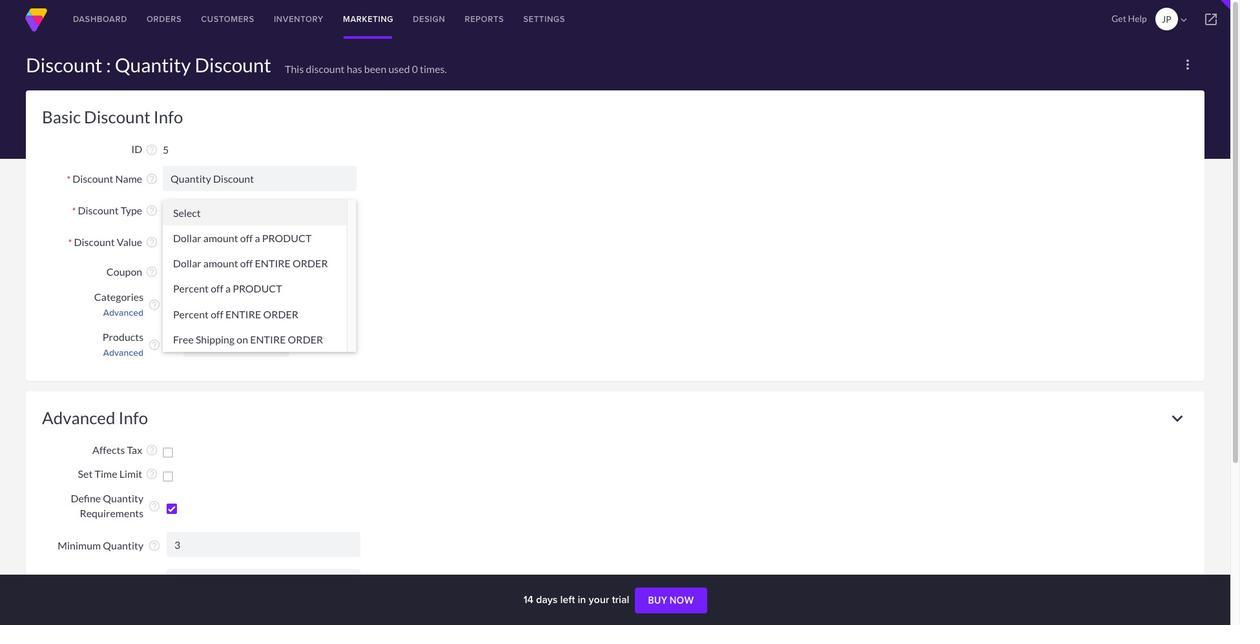Task type: describe. For each thing, give the bounding box(es) containing it.
free
[[173, 333, 194, 346]]


[[1179, 14, 1190, 26]]

14 days left in your trial
[[524, 593, 632, 607]]

discount : quantity discount
[[26, 53, 271, 76]]

* discount type help_outline
[[72, 204, 158, 217]]

basic discount info
[[42, 107, 183, 127]]

advanced info
[[42, 407, 148, 428]]

used
[[389, 62, 410, 75]]

1 horizontal spatial categories
[[229, 299, 284, 309]]

categories inside categories advanced help_outline
[[94, 291, 144, 303]]

select for products advanced help_outline
[[196, 339, 228, 349]]

marketing
[[343, 13, 394, 25]]

minimum quantity help_outline
[[58, 539, 161, 552]]

percent for percent off a product
[[173, 283, 209, 295]]

dollar amount off entire order
[[173, 257, 328, 270]]

buy now link
[[636, 588, 707, 614]]

0 vertical spatial product
[[262, 232, 312, 244]]

select categories link
[[184, 291, 297, 317]]

days
[[536, 593, 558, 607]]

percent off entire order
[[173, 308, 299, 320]]

in
[[578, 593, 586, 607]]

jp
[[1163, 14, 1172, 25]]

more_vert button
[[1176, 52, 1201, 78]]

help_outline inside id help_outline 5
[[145, 143, 158, 156]]

1 vertical spatial entire
[[226, 308, 261, 320]]

* discount value help_outline
[[68, 236, 158, 249]]

categories advanced help_outline
[[94, 291, 161, 319]]

quantity for minimum quantity help_outline
[[103, 539, 144, 552]]

help_outline inside categories advanced help_outline
[[148, 298, 161, 311]]

dashboard
[[73, 13, 127, 25]]

now
[[670, 595, 694, 606]]

select categories
[[196, 299, 284, 309]]

0
[[412, 62, 418, 75]]

discount for * discount type help_outline
[[78, 204, 119, 217]]

entire for off
[[255, 257, 291, 270]]

minimum
[[58, 539, 101, 552]]

14
[[524, 593, 534, 607]]

help_outline inside affects tax help_outline
[[145, 444, 158, 457]]

id help_outline 5
[[131, 143, 169, 156]]

maximum
[[56, 576, 101, 589]]

requirements
[[80, 507, 144, 519]]

value
[[117, 236, 142, 248]]

help_outline inside * discount type help_outline
[[145, 205, 158, 217]]

advanced for categories advanced help_outline
[[103, 306, 144, 319]]

off up the shipping
[[211, 308, 224, 320]]

select products link
[[184, 331, 290, 357]]

maximum quantity help_outline
[[56, 576, 161, 589]]

2 vertical spatial advanced
[[42, 407, 115, 428]]

help_outline inside coupon help_outline
[[145, 266, 158, 279]]

* discount name help_outline
[[67, 173, 158, 186]]

* for * discount name help_outline
[[67, 174, 70, 185]]

help_outline inside define quantity requirements help_outline
[[148, 500, 161, 513]]

help
[[1129, 13, 1148, 24]]

products advanced help_outline
[[103, 331, 161, 359]]

help_outline inside the maximum quantity help_outline
[[148, 576, 161, 589]]

percent off a product
[[173, 283, 282, 295]]

inventory
[[274, 13, 324, 25]]

time
[[95, 468, 117, 480]]

amount for a
[[203, 232, 238, 244]]

this
[[285, 62, 304, 75]]


[[1204, 12, 1219, 27]]

affects
[[92, 444, 125, 456]]

discount for * discount name help_outline
[[72, 173, 113, 185]]

order for dollar amount off entire order
[[293, 257, 328, 270]]

1 vertical spatial product
[[233, 283, 282, 295]]

discount for basic discount info
[[84, 107, 150, 127]]

quantity for maximum quantity help_outline
[[103, 576, 144, 589]]

percent for percent off entire order
[[173, 308, 209, 320]]

orders
[[147, 13, 182, 25]]

set
[[78, 468, 93, 480]]

advanced for products advanced help_outline
[[103, 346, 144, 359]]

discount down customers
[[195, 53, 271, 76]]

%
[[342, 234, 350, 246]]

discount for * discount value help_outline
[[74, 236, 115, 248]]

select for categories advanced help_outline
[[196, 299, 228, 309]]

customers
[[201, 13, 255, 25]]

1 vertical spatial order
[[263, 308, 299, 320]]

help_outline inside minimum quantity help_outline
[[148, 540, 161, 552]]

1 horizontal spatial a
[[255, 232, 260, 244]]

reports
[[465, 13, 504, 25]]

* for * discount value help_outline
[[68, 237, 72, 248]]

help_outline inside "* discount value help_outline"
[[145, 236, 158, 249]]



Task type: locate. For each thing, give the bounding box(es) containing it.
help_outline down coupon help_outline
[[148, 298, 161, 311]]

2 vertical spatial order
[[288, 333, 323, 346]]

quantity inside the maximum quantity help_outline
[[103, 576, 144, 589]]

free shipping on entire order
[[173, 333, 323, 346]]

name
[[115, 173, 142, 185]]

discount
[[306, 62, 345, 75]]

amount for entire
[[203, 257, 238, 270]]

discount left value
[[74, 236, 115, 248]]

* for * discount type help_outline
[[72, 206, 76, 217]]

select inside select categories link
[[196, 299, 228, 309]]

more_vert
[[1181, 57, 1196, 72]]

quantity up requirements at bottom
[[103, 493, 144, 505]]

amount up percent off a product
[[203, 257, 238, 270]]


[[337, 204, 350, 218]]

has
[[347, 62, 362, 75]]

1 vertical spatial percent
[[173, 308, 209, 320]]

dollar right value
[[173, 232, 201, 244]]

type
[[121, 204, 142, 217]]

times.
[[420, 62, 447, 75]]

advanced link
[[43, 306, 144, 320], [43, 346, 144, 360]]

discount up id
[[84, 107, 150, 127]]

0 vertical spatial percent
[[173, 283, 209, 295]]

help_outline inside * discount name help_outline
[[145, 173, 158, 186]]

1 vertical spatial amount
[[203, 257, 238, 270]]

discount inside * discount type help_outline
[[78, 204, 119, 217]]

products inside products advanced help_outline
[[103, 331, 144, 343]]

0 vertical spatial dollar
[[173, 232, 201, 244]]

1 vertical spatial info
[[119, 407, 148, 428]]

categories
[[94, 291, 144, 303], [229, 299, 284, 309]]

advanced inside categories advanced help_outline
[[103, 306, 144, 319]]

dollar
[[173, 232, 201, 244], [173, 257, 201, 270]]

trial
[[612, 593, 630, 607]]

order
[[293, 257, 328, 270], [263, 308, 299, 320], [288, 333, 323, 346]]

help_outline inside set time limit help_outline
[[145, 468, 158, 481]]

quantity
[[115, 53, 191, 76], [103, 493, 144, 505], [103, 539, 144, 552], [103, 576, 144, 589]]

advanced link up products advanced help_outline
[[43, 306, 144, 320]]

advanced link for categories advanced help_outline
[[43, 306, 144, 320]]

a up dollar amount off entire order at the top of page
[[255, 232, 260, 244]]

percent
[[173, 283, 209, 295], [173, 308, 209, 320]]

0 horizontal spatial categories
[[94, 291, 144, 303]]

amount
[[203, 232, 238, 244], [203, 257, 238, 270]]

* left value
[[68, 237, 72, 248]]

amount up dollar amount off entire order at the top of page
[[203, 232, 238, 244]]

1 vertical spatial dollar
[[173, 257, 201, 270]]

info up 5
[[154, 107, 183, 127]]

0 vertical spatial advanced link
[[43, 306, 144, 320]]

2 percent from the top
[[173, 308, 209, 320]]

limit
[[119, 468, 142, 480]]

product
[[262, 232, 312, 244], [233, 283, 282, 295]]

0 horizontal spatial info
[[119, 407, 148, 428]]

1 advanced link from the top
[[43, 306, 144, 320]]

get
[[1112, 13, 1127, 24]]

* left name
[[67, 174, 70, 185]]

help_outline
[[145, 143, 158, 156], [145, 173, 158, 186], [145, 205, 158, 217], [145, 236, 158, 249], [145, 266, 158, 279], [148, 298, 161, 311], [148, 338, 161, 351], [145, 444, 158, 457], [145, 468, 158, 481], [148, 500, 161, 513], [148, 540, 161, 552], [148, 576, 161, 589]]

off up select categories at the top left of the page
[[211, 283, 224, 295]]

* inside * discount type help_outline
[[72, 206, 76, 217]]

:
[[106, 53, 111, 76]]

1 percent from the top
[[173, 283, 209, 295]]

dollar for dollar amount off a product
[[173, 232, 201, 244]]

 link
[[1192, 0, 1231, 39]]

help_outline right name
[[145, 173, 158, 186]]

categories down percent off a product
[[229, 299, 284, 309]]

entire right on on the left bottom of the page
[[250, 333, 286, 346]]

quantity down requirements at bottom
[[103, 539, 144, 552]]

buy
[[648, 595, 668, 606]]

select
[[173, 207, 201, 219], [196, 299, 228, 309], [196, 339, 228, 349]]

order for free shipping on entire order
[[288, 333, 323, 346]]

been
[[364, 62, 387, 75]]

set time limit help_outline
[[78, 468, 158, 481]]

2 dollar from the top
[[173, 257, 201, 270]]

0 vertical spatial entire
[[255, 257, 291, 270]]

off
[[240, 232, 253, 244], [240, 257, 253, 270], [211, 283, 224, 295], [211, 308, 224, 320]]

entire for on
[[250, 333, 286, 346]]

id
[[131, 143, 142, 155]]

advanced down categories advanced help_outline
[[103, 346, 144, 359]]

products down categories advanced help_outline
[[103, 331, 144, 343]]

dollar amount off a product
[[173, 232, 312, 244]]

entire up on on the left bottom of the page
[[226, 308, 261, 320]]

1 horizontal spatial products
[[229, 339, 277, 349]]

help_outline right the coupon
[[145, 266, 158, 279]]

settings
[[524, 13, 566, 25]]

quantity down minimum quantity help_outline
[[103, 576, 144, 589]]

0 vertical spatial amount
[[203, 232, 238, 244]]

categories down the coupon
[[94, 291, 144, 303]]

discount inside "* discount value help_outline"
[[74, 236, 115, 248]]

2 vertical spatial select
[[196, 339, 228, 349]]

dollar up percent off a product
[[173, 257, 201, 270]]

*
[[67, 174, 70, 185], [72, 206, 76, 217], [68, 237, 72, 248]]

affects tax help_outline
[[92, 444, 158, 457]]

quantity inside minimum quantity help_outline
[[103, 539, 144, 552]]

* down * discount name help_outline
[[72, 206, 76, 217]]

discount left type
[[78, 204, 119, 217]]

1 vertical spatial advanced link
[[43, 346, 144, 360]]

help_outline left 5
[[145, 143, 158, 156]]

advanced
[[103, 306, 144, 319], [103, 346, 144, 359], [42, 407, 115, 428]]

discount left :
[[26, 53, 102, 76]]

coupon
[[107, 266, 142, 278]]

quantity for define quantity requirements help_outline
[[103, 493, 144, 505]]

help_outline right value
[[145, 236, 158, 249]]

2 amount from the top
[[203, 257, 238, 270]]

select inside "select products" link
[[196, 339, 228, 349]]

discount
[[26, 53, 102, 76], [195, 53, 271, 76], [84, 107, 150, 127], [72, 173, 113, 185], [78, 204, 119, 217], [74, 236, 115, 248]]

design
[[413, 13, 446, 25]]

info
[[154, 107, 183, 127], [119, 407, 148, 428]]

quantity right :
[[115, 53, 191, 76]]

entire down dollar amount off a product
[[255, 257, 291, 270]]

* inside * discount name help_outline
[[67, 174, 70, 185]]

1 horizontal spatial info
[[154, 107, 183, 127]]

define
[[71, 493, 101, 505]]

quantity inside define quantity requirements help_outline
[[103, 493, 144, 505]]

advanced link for products advanced help_outline
[[43, 346, 144, 360]]

0 vertical spatial *
[[67, 174, 70, 185]]

help_outline down define quantity requirements help_outline
[[148, 540, 161, 552]]

off up dollar amount off entire order at the top of page
[[240, 232, 253, 244]]

this discount has been used 0 times.
[[285, 62, 447, 75]]

help_outline right type
[[145, 205, 158, 217]]

products
[[103, 331, 144, 343], [229, 339, 277, 349]]

0 vertical spatial select
[[173, 207, 201, 219]]

select right type
[[173, 207, 201, 219]]

entire
[[255, 257, 291, 270], [226, 308, 261, 320], [250, 333, 286, 346]]

coupon help_outline
[[107, 266, 158, 279]]

basic
[[42, 107, 81, 127]]

help_outline inside products advanced help_outline
[[148, 338, 161, 351]]

select right the 'free'
[[196, 339, 228, 349]]

0 vertical spatial advanced
[[103, 306, 144, 319]]

advanced up products advanced help_outline
[[103, 306, 144, 319]]

select down percent off a product
[[196, 299, 228, 309]]

a up select categories at the top left of the page
[[226, 283, 231, 295]]

dollar for dollar amount off entire order
[[173, 257, 201, 270]]

discount inside * discount name help_outline
[[72, 173, 113, 185]]

help_outline right the tax
[[145, 444, 158, 457]]

help_outline right requirements at bottom
[[148, 500, 161, 513]]

1 amount from the top
[[203, 232, 238, 244]]

advanced inside products advanced help_outline
[[103, 346, 144, 359]]

None text field
[[163, 166, 357, 191]]

0 vertical spatial a
[[255, 232, 260, 244]]

product up select categories at the top left of the page
[[233, 283, 282, 295]]

2 vertical spatial entire
[[250, 333, 286, 346]]

discount left name
[[72, 173, 113, 185]]

0 horizontal spatial a
[[226, 283, 231, 295]]

select products
[[196, 339, 277, 349]]

1 vertical spatial a
[[226, 283, 231, 295]]

0 horizontal spatial products
[[103, 331, 144, 343]]

products down percent off entire order
[[229, 339, 277, 349]]

help_outline left the 'free'
[[148, 338, 161, 351]]

off down dollar amount off a product
[[240, 257, 253, 270]]

2 advanced link from the top
[[43, 346, 144, 360]]

left
[[561, 593, 575, 607]]

0 vertical spatial order
[[293, 257, 328, 270]]

1 vertical spatial *
[[72, 206, 76, 217]]

info up the tax
[[119, 407, 148, 428]]

5
[[163, 144, 169, 156]]

2 vertical spatial *
[[68, 237, 72, 248]]

dashboard link
[[63, 0, 137, 39]]

1 vertical spatial select
[[196, 299, 228, 309]]

1 dollar from the top
[[173, 232, 201, 244]]

0 vertical spatial info
[[154, 107, 183, 127]]

define quantity requirements help_outline
[[71, 493, 161, 519]]

get help
[[1112, 13, 1148, 24]]

on
[[237, 333, 248, 346]]

None text field
[[167, 533, 361, 558]]

advanced link down categories advanced help_outline
[[43, 346, 144, 360]]

shipping
[[196, 333, 235, 346]]

a
[[255, 232, 260, 244], [226, 283, 231, 295]]

tax
[[127, 444, 142, 456]]

your
[[589, 593, 610, 607]]

product up dollar amount off entire order at the top of page
[[262, 232, 312, 244]]

buy now
[[648, 595, 694, 606]]

1 vertical spatial advanced
[[103, 346, 144, 359]]

help_outline right limit
[[145, 468, 158, 481]]

expand_more
[[1167, 407, 1189, 429]]

help_outline down minimum quantity help_outline
[[148, 576, 161, 589]]

* inside "* discount value help_outline"
[[68, 237, 72, 248]]

advanced up "affects"
[[42, 407, 115, 428]]



Task type: vqa. For each thing, say whether or not it's contained in the screenshot.
Qty
no



